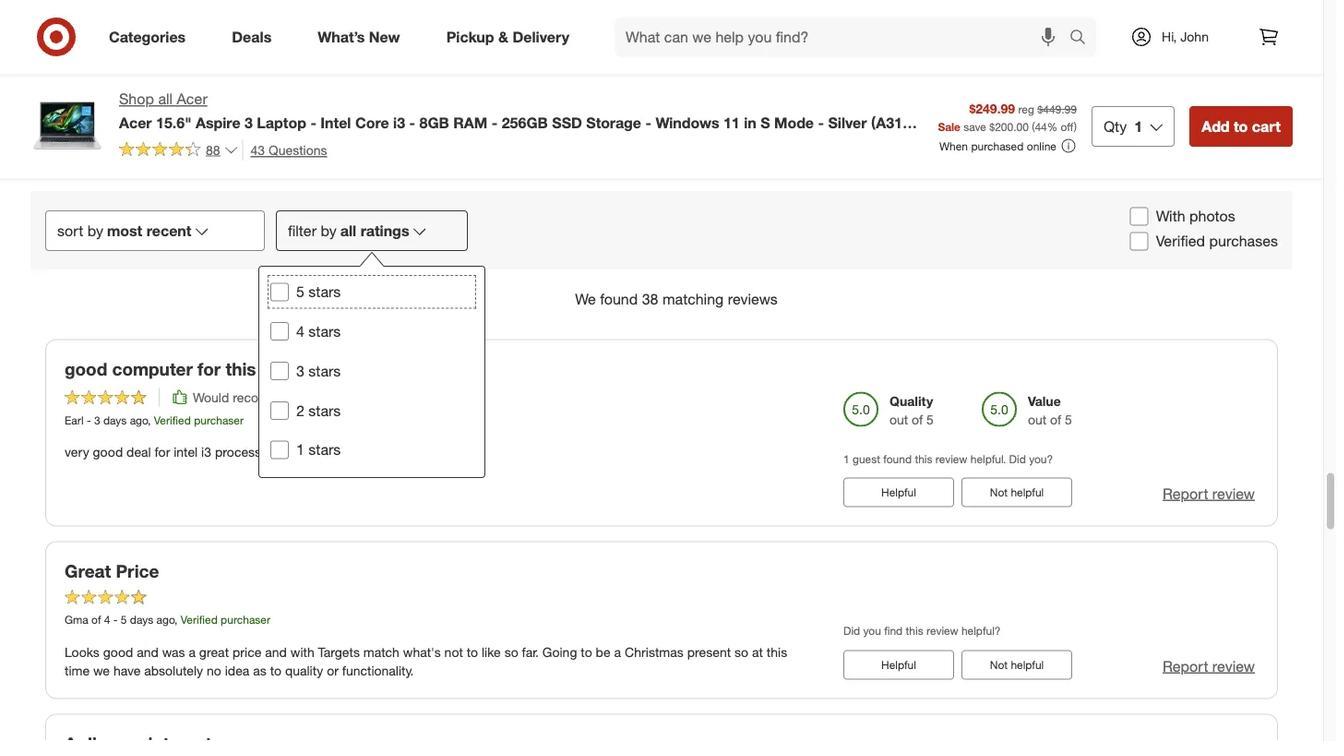 Task type: vqa. For each thing, say whether or not it's contained in the screenshot.
Functionality.
yes



Task type: describe. For each thing, give the bounding box(es) containing it.
quality inside quality out of 5
[[890, 392, 933, 409]]

present
[[687, 643, 731, 660]]

1 so from the left
[[504, 643, 518, 660]]

1 stars checkbox
[[270, 441, 289, 459]]

very good deal for intel i3 processor
[[65, 443, 273, 460]]

1 horizontal spatial did
[[1009, 452, 1026, 465]]

categories
[[109, 28, 186, 46]]

)
[[1074, 119, 1077, 133]]

absolutely
[[144, 662, 203, 678]]

report for 1 guest found this review helpful. did you?
[[1163, 484, 1208, 502]]

1 vertical spatial verified
[[154, 413, 191, 427]]

functionality.
[[342, 662, 414, 678]]

would recommend
[[193, 389, 303, 405]]

questions
[[269, 142, 327, 158]]

2 so from the left
[[735, 643, 749, 660]]

hi, john
[[1162, 29, 1209, 45]]

cart
[[1252, 117, 1281, 135]]

2 a from the left
[[614, 643, 621, 660]]

(a315-
[[871, 113, 917, 131]]

to right as
[[270, 662, 281, 678]]

search button
[[1061, 17, 1106, 61]]

43 questions link
[[242, 139, 327, 160]]

match
[[363, 643, 399, 660]]

image of acer 15.6" aspire 3 laptop - intel core i3 - 8gb ram - 256gb ssd storage - windows 11 in s mode - silver (a315-58-350l) image
[[30, 89, 104, 162]]

delivery
[[513, 28, 569, 46]]

5 stars checkbox
[[270, 283, 289, 301]]

looks
[[65, 643, 99, 660]]

hi,
[[1162, 29, 1177, 45]]

of for value
[[1050, 411, 1061, 427]]

shop
[[119, 90, 154, 108]]

what's
[[318, 28, 365, 46]]

search
[[1061, 30, 1106, 48]]

not helpful button for helpful?
[[962, 650, 1072, 679]]

88
[[206, 141, 220, 158]]

off
[[1061, 119, 1074, 133]]

christmas
[[625, 643, 684, 660]]

helpful button for found
[[843, 477, 954, 507]]

0 vertical spatial ,
[[148, 413, 151, 427]]

s
[[761, 113, 770, 131]]

$249.99 reg $449.99 sale save $ 200.00 ( 44 % off )
[[938, 100, 1077, 133]]

helpful for found
[[881, 485, 916, 499]]

4 stars
[[296, 322, 341, 340]]

filter by all ratings
[[288, 221, 409, 239]]

add to cart
[[1202, 117, 1281, 135]]

add to cart button
[[1190, 106, 1293, 147]]

stars for 4 stars
[[309, 322, 341, 340]]

did you find this review helpful?
[[843, 624, 1001, 638]]

stars for 3 stars
[[309, 362, 341, 380]]

reg
[[1018, 102, 1034, 116]]

report review for 1 guest found this review helpful. did you?
[[1163, 484, 1255, 502]]

- right ram
[[492, 113, 498, 131]]

11
[[723, 113, 740, 131]]

was
[[162, 643, 185, 660]]

purchases
[[1209, 232, 1278, 250]]

sort by most recent
[[57, 221, 191, 239]]

256gb
[[502, 113, 548, 131]]

have
[[113, 662, 141, 678]]

report review button for did you find this review helpful?
[[1163, 655, 1255, 677]]

find
[[884, 624, 903, 638]]

save
[[964, 119, 986, 133]]

laptop
[[257, 113, 306, 131]]

(
[[1032, 119, 1035, 133]]

ssd
[[552, 113, 582, 131]]

to inside 'add to cart' button
[[1234, 117, 1248, 135]]

value
[[1028, 392, 1061, 409]]

stars for 5 stars
[[309, 283, 341, 301]]

0 horizontal spatial acer
[[119, 113, 152, 131]]

what's new link
[[302, 17, 423, 57]]

1 vertical spatial 4
[[104, 613, 110, 627]]

be
[[596, 643, 611, 660]]

2 horizontal spatial 1
[[1134, 117, 1143, 135]]

we
[[93, 662, 110, 678]]

38
[[642, 290, 658, 308]]

0 horizontal spatial for
[[155, 443, 170, 460]]

computer
[[112, 359, 193, 380]]

ram
[[453, 113, 488, 131]]

add
[[1202, 117, 1230, 135]]

intel
[[174, 443, 198, 460]]

price
[[116, 561, 159, 582]]

looks good and was a great price and with targets match what's not to like so far. going to be a christmas present so at this time we have absolutely no idea as to quality or functionality.
[[65, 643, 787, 678]]

200.00
[[995, 119, 1029, 133]]

with
[[1156, 207, 1185, 225]]

0 horizontal spatial of
[[91, 613, 101, 627]]

all inside shop all acer acer 15.6" aspire 3 laptop - intel core i3 - 8gb ram - 256gb ssd storage - windows 11 in s mode - silver (a315- 58-350l)
[[158, 90, 173, 108]]

of for quality
[[912, 411, 923, 427]]

- right gma
[[113, 613, 118, 627]]

report review for did you find this review helpful?
[[1163, 657, 1255, 675]]

value out of 5
[[1028, 392, 1072, 427]]

1 and from the left
[[137, 643, 159, 660]]

guest review image 1 of 2, zoom in image
[[532, 0, 647, 91]]

1 stars
[[296, 441, 341, 459]]

%
[[1047, 119, 1058, 133]]

online
[[1027, 139, 1057, 153]]

3 inside shop all acer acer 15.6" aspire 3 laptop - intel core i3 - 8gb ram - 256gb ssd storage - windows 11 in s mode - silver (a315- 58-350l)
[[245, 113, 253, 131]]

guest review image 2 of 2, zoom in image
[[662, 0, 777, 91]]

1 vertical spatial ,
[[174, 613, 178, 627]]

intel
[[321, 113, 351, 131]]

you?
[[1029, 452, 1053, 465]]

shop all acer acer 15.6" aspire 3 laptop - intel core i3 - 8gb ram - 256gb ssd storage - windows 11 in s mode - silver (a315- 58-350l)
[[119, 90, 917, 150]]

2 and from the left
[[265, 643, 287, 660]]

we
[[575, 290, 596, 308]]

recommend
[[233, 389, 303, 405]]

not for helpful?
[[990, 658, 1008, 672]]

2 stars checkbox
[[270, 401, 289, 420]]

photos
[[1190, 207, 1235, 225]]

when
[[939, 139, 968, 153]]

1 for 1 guest found this review helpful. did you?
[[843, 452, 850, 465]]

in
[[744, 113, 757, 131]]

targets
[[318, 643, 360, 660]]

- left "intel" on the left
[[310, 113, 316, 131]]

most
[[107, 221, 142, 239]]

mode
[[774, 113, 814, 131]]

with photos
[[1156, 207, 1235, 225]]

qty 1
[[1104, 117, 1143, 135]]

gma
[[65, 613, 88, 627]]

1 guest found this review helpful. did you?
[[843, 452, 1053, 465]]

guest
[[853, 452, 880, 465]]

88 link
[[119, 139, 239, 162]]

you
[[863, 624, 881, 638]]

this for found
[[915, 452, 933, 465]]

2 vertical spatial verified
[[181, 613, 218, 627]]

deals link
[[216, 17, 295, 57]]

report for did you find this review helpful?
[[1163, 657, 1208, 675]]

1 vertical spatial i3
[[201, 443, 211, 460]]

helpful button for find
[[843, 650, 954, 679]]

not
[[444, 643, 463, 660]]



Task type: locate. For each thing, give the bounding box(es) containing it.
1 vertical spatial report review button
[[1163, 655, 1255, 677]]

purchased
[[971, 139, 1024, 153]]

this up would recommend
[[226, 359, 256, 380]]

2 horizontal spatial of
[[1050, 411, 1061, 427]]

not down helpful.
[[990, 485, 1008, 499]]

not helpful button
[[962, 477, 1072, 507], [962, 650, 1072, 679]]

of right gma
[[91, 613, 101, 627]]

days down the price
[[130, 613, 153, 627]]

2 not from the top
[[990, 658, 1008, 672]]

this right at
[[767, 643, 787, 660]]

ago up 'was'
[[157, 613, 174, 627]]

john
[[1181, 29, 1209, 45]]

this down quality out of 5
[[915, 452, 933, 465]]

not helpful down you? at the right of page
[[990, 485, 1044, 499]]

1 horizontal spatial 3
[[245, 113, 253, 131]]

i3
[[393, 113, 405, 131], [201, 443, 211, 460]]

2 horizontal spatial 3
[[296, 362, 304, 380]]

purchaser down would at the left of page
[[194, 413, 244, 427]]

with
[[291, 643, 314, 660]]

1 vertical spatial price
[[232, 643, 262, 660]]

1 vertical spatial not
[[990, 658, 1008, 672]]

pickup
[[446, 28, 494, 46]]

like
[[482, 643, 501, 660]]

0 vertical spatial 4
[[296, 322, 304, 340]]

this inside looks good and was a great price and with targets match what's not to like so far. going to be a christmas present so at this time we have absolutely no idea as to quality or functionality.
[[767, 643, 787, 660]]

not down helpful?
[[990, 658, 1008, 672]]

3
[[245, 113, 253, 131], [296, 362, 304, 380], [94, 413, 100, 427]]

0 horizontal spatial i3
[[201, 443, 211, 460]]

1 horizontal spatial so
[[735, 643, 749, 660]]

2 by from the left
[[321, 221, 337, 239]]

by right sort
[[87, 221, 103, 239]]

0 horizontal spatial did
[[843, 624, 860, 638]]

for left intel
[[155, 443, 170, 460]]

what's
[[403, 643, 441, 660]]

of down 'value'
[[1050, 411, 1061, 427]]

i3 inside shop all acer acer 15.6" aspire 3 laptop - intel core i3 - 8gb ram - 256gb ssd storage - windows 11 in s mode - silver (a315- 58-350l)
[[393, 113, 405, 131]]

1 horizontal spatial a
[[614, 643, 621, 660]]

good computer for this price
[[65, 359, 303, 380]]

helpful button down guest
[[843, 477, 954, 507]]

0 vertical spatial ago
[[130, 413, 148, 427]]

of inside quality out of 5
[[912, 411, 923, 427]]

pickup & delivery
[[446, 28, 569, 46]]

out inside 'value out of 5'
[[1028, 411, 1047, 427]]

1 horizontal spatial and
[[265, 643, 287, 660]]

0 vertical spatial 3
[[245, 113, 253, 131]]

good left deal
[[93, 443, 123, 460]]

processor
[[215, 443, 273, 460]]

0 vertical spatial report
[[1163, 484, 1208, 502]]

, up 'was'
[[174, 613, 178, 627]]

1 not helpful button from the top
[[962, 477, 1072, 507]]

0 vertical spatial helpful button
[[843, 477, 954, 507]]

verified down "with"
[[1156, 232, 1205, 250]]

2
[[296, 401, 304, 419]]

verified purchases
[[1156, 232, 1278, 250]]

quality out of 5
[[890, 392, 934, 427]]

stars right the 2
[[309, 401, 341, 419]]

i3 right 'core'
[[393, 113, 405, 131]]

0 vertical spatial acer
[[177, 90, 207, 108]]

helpful
[[1011, 485, 1044, 499], [1011, 658, 1044, 672]]

1 right 1 stars option
[[296, 441, 304, 459]]

2 helpful button from the top
[[843, 650, 954, 679]]

good up have
[[103, 643, 133, 660]]

price inside looks good and was a great price and with targets match what's not to like so far. going to be a christmas present so at this time we have absolutely no idea as to quality or functionality.
[[232, 643, 262, 660]]

1 helpful from the top
[[1011, 485, 1044, 499]]

stars for 2 stars
[[309, 401, 341, 419]]

0 vertical spatial all
[[158, 90, 173, 108]]

1 horizontal spatial i3
[[393, 113, 405, 131]]

1 horizontal spatial by
[[321, 221, 337, 239]]

4 stars from the top
[[309, 401, 341, 419]]

good for good
[[93, 443, 123, 460]]

0 horizontal spatial a
[[189, 643, 196, 660]]

0 horizontal spatial ,
[[148, 413, 151, 427]]

0 vertical spatial verified
[[1156, 232, 1205, 250]]

to right add
[[1234, 117, 1248, 135]]

windows
[[656, 113, 719, 131]]

not helpful down helpful?
[[990, 658, 1044, 672]]

0 vertical spatial report review
[[1163, 484, 1255, 502]]

1 vertical spatial helpful
[[881, 658, 916, 672]]

1 vertical spatial acer
[[119, 113, 152, 131]]

and up as
[[265, 643, 287, 660]]

so left at
[[735, 643, 749, 660]]

1 horizontal spatial of
[[912, 411, 923, 427]]

of inside 'value out of 5'
[[1050, 411, 1061, 427]]

1 vertical spatial not helpful
[[990, 658, 1044, 672]]

new
[[369, 28, 400, 46]]

of up 1 guest found this review helpful. did you?
[[912, 411, 923, 427]]

1 stars from the top
[[309, 283, 341, 301]]

1 out from the left
[[890, 411, 908, 427]]

0 vertical spatial good
[[65, 359, 107, 380]]

all up 15.6"
[[158, 90, 173, 108]]

helpful?
[[962, 624, 1001, 638]]

to left the be
[[581, 643, 592, 660]]

1 vertical spatial 3
[[296, 362, 304, 380]]

earl
[[65, 413, 84, 427]]

acer
[[177, 90, 207, 108], [119, 113, 152, 131]]

helpful for helpful.
[[1011, 485, 1044, 499]]

0 vertical spatial days
[[103, 413, 127, 427]]

out up 1 guest found this review helpful. did you?
[[890, 411, 908, 427]]

0 vertical spatial found
[[600, 290, 638, 308]]

- left the silver
[[818, 113, 824, 131]]

pickup & delivery link
[[431, 17, 592, 57]]

$249.99
[[969, 100, 1015, 116]]

categories link
[[93, 17, 209, 57]]

3 up 43
[[245, 113, 253, 131]]

days up deal
[[103, 413, 127, 427]]

good inside looks good and was a great price and with targets match what's not to like so far. going to be a christmas present so at this time we have absolutely no idea as to quality or functionality.
[[103, 643, 133, 660]]

0 horizontal spatial all
[[158, 90, 173, 108]]

1 a from the left
[[189, 643, 196, 660]]

1 horizontal spatial days
[[130, 613, 153, 627]]

out down 'value'
[[1028, 411, 1047, 427]]

4 right 4 stars checkbox
[[296, 322, 304, 340]]

2 not helpful from the top
[[990, 658, 1044, 672]]

0 horizontal spatial so
[[504, 643, 518, 660]]

0 horizontal spatial 3
[[94, 413, 100, 427]]

quality inside looks good and was a great price and with targets match what's not to like so far. going to be a christmas present so at this time we have absolutely no idea as to quality or functionality.
[[285, 662, 323, 678]]

report review button for 1 guest found this review helpful. did you?
[[1163, 483, 1255, 504]]

this for for
[[226, 359, 256, 380]]

&
[[498, 28, 508, 46]]

- right storage
[[645, 113, 651, 131]]

not helpful button for helpful.
[[962, 477, 1072, 507]]

helpful for helpful?
[[1011, 658, 1044, 672]]

1 vertical spatial purchaser
[[221, 613, 270, 627]]

purchaser up great
[[221, 613, 270, 627]]

5
[[296, 283, 304, 301], [927, 411, 934, 427], [1065, 411, 1072, 427], [121, 613, 127, 627]]

1 vertical spatial helpful
[[1011, 658, 1044, 672]]

verified up great
[[181, 613, 218, 627]]

2 report from the top
[[1163, 657, 1208, 675]]

as
[[253, 662, 266, 678]]

1 horizontal spatial 1
[[843, 452, 850, 465]]

out inside quality out of 5
[[890, 411, 908, 427]]

what's new
[[318, 28, 400, 46]]

or
[[327, 662, 339, 678]]

3 right earl
[[94, 413, 100, 427]]

helpful for find
[[881, 658, 916, 672]]

1 vertical spatial quality
[[285, 662, 323, 678]]

quality
[[890, 392, 933, 409], [285, 662, 323, 678]]

1 horizontal spatial ago
[[157, 613, 174, 627]]

filter
[[288, 221, 317, 239]]

1 not helpful from the top
[[990, 485, 1044, 499]]

0 horizontal spatial found
[[600, 290, 638, 308]]

going
[[542, 643, 577, 660]]

1 right qty
[[1134, 117, 1143, 135]]

0 vertical spatial quality
[[890, 392, 933, 409]]

0 horizontal spatial quality
[[285, 662, 323, 678]]

this right find
[[906, 624, 923, 638]]

1 horizontal spatial all
[[340, 221, 356, 239]]

stars down 2 stars
[[309, 441, 341, 459]]

Verified purchases checkbox
[[1130, 232, 1149, 250]]

helpful.
[[971, 452, 1006, 465]]

2 helpful from the top
[[1011, 658, 1044, 672]]

1 horizontal spatial acer
[[177, 90, 207, 108]]

price up idea
[[232, 643, 262, 660]]

1 vertical spatial ago
[[157, 613, 174, 627]]

price up recommend
[[261, 359, 303, 380]]

1 vertical spatial all
[[340, 221, 356, 239]]

1 left guest
[[843, 452, 850, 465]]

0 vertical spatial for
[[198, 359, 221, 380]]

not helpful for helpful.
[[990, 485, 1044, 499]]

helpful down 1 guest found this review helpful. did you?
[[881, 485, 916, 499]]

1 vertical spatial helpful button
[[843, 650, 954, 679]]

What can we help you find? suggestions appear below search field
[[615, 17, 1074, 57]]

days
[[103, 413, 127, 427], [130, 613, 153, 627]]

1 vertical spatial days
[[130, 613, 153, 627]]

all
[[158, 90, 173, 108], [340, 221, 356, 239]]

5 inside quality out of 5
[[927, 411, 934, 427]]

2 vertical spatial 3
[[94, 413, 100, 427]]

helpful down find
[[881, 658, 916, 672]]

0 horizontal spatial and
[[137, 643, 159, 660]]

when purchased online
[[939, 139, 1057, 153]]

0 horizontal spatial by
[[87, 221, 103, 239]]

not for helpful.
[[990, 485, 1008, 499]]

1 vertical spatial not helpful button
[[962, 650, 1072, 679]]

sort
[[57, 221, 83, 239]]

acer up 58-
[[119, 113, 152, 131]]

out for quality out of 5
[[890, 411, 908, 427]]

1 report review button from the top
[[1163, 483, 1255, 504]]

1 horizontal spatial out
[[1028, 411, 1047, 427]]

0 horizontal spatial 4
[[104, 613, 110, 627]]

by for sort by
[[87, 221, 103, 239]]

0 horizontal spatial 1
[[296, 441, 304, 459]]

2 report review from the top
[[1163, 657, 1255, 675]]

recent
[[146, 221, 191, 239]]

by for filter by
[[321, 221, 337, 239]]

helpful button down find
[[843, 650, 954, 679]]

3 stars
[[296, 362, 341, 380]]

1 helpful button from the top
[[843, 477, 954, 507]]

a right 'was'
[[189, 643, 196, 660]]

and
[[137, 643, 159, 660], [265, 643, 287, 660]]

good for great
[[103, 643, 133, 660]]

1 vertical spatial good
[[93, 443, 123, 460]]

0 vertical spatial did
[[1009, 452, 1026, 465]]

0 horizontal spatial ago
[[130, 413, 148, 427]]

by right filter
[[321, 221, 337, 239]]

not helpful button down helpful?
[[962, 650, 1072, 679]]

idea
[[225, 662, 249, 678]]

ago up deal
[[130, 413, 148, 427]]

3 stars checkbox
[[270, 362, 289, 380]]

sale
[[938, 119, 961, 133]]

1 horizontal spatial for
[[198, 359, 221, 380]]

ago
[[130, 413, 148, 427], [157, 613, 174, 627]]

- right earl
[[87, 413, 91, 427]]

1 vertical spatial report review
[[1163, 657, 1255, 675]]

1 horizontal spatial ,
[[174, 613, 178, 627]]

With photos checkbox
[[1130, 207, 1149, 226]]

great
[[65, 561, 111, 582]]

1 report from the top
[[1163, 484, 1208, 502]]

this for find
[[906, 624, 923, 638]]

found left 38
[[600, 290, 638, 308]]

stars for 1 stars
[[309, 441, 341, 459]]

4
[[296, 322, 304, 340], [104, 613, 110, 627]]

ratings
[[360, 221, 409, 239]]

0 vertical spatial report review button
[[1163, 483, 1255, 504]]

1 report review from the top
[[1163, 484, 1255, 502]]

0 vertical spatial not
[[990, 485, 1008, 499]]

time
[[65, 662, 90, 678]]

stars up 4 stars
[[309, 283, 341, 301]]

good up earl
[[65, 359, 107, 380]]

gma of 4 - 5 days ago , verified purchaser
[[65, 613, 270, 627]]

all left ratings
[[340, 221, 356, 239]]

did left you? at the right of page
[[1009, 452, 1026, 465]]

matching
[[663, 290, 724, 308]]

found right guest
[[883, 452, 912, 465]]

not helpful for helpful?
[[990, 658, 1044, 672]]

a right the be
[[614, 643, 621, 660]]

1 horizontal spatial found
[[883, 452, 912, 465]]

i3 right intel
[[201, 443, 211, 460]]

1 by from the left
[[87, 221, 103, 239]]

a
[[189, 643, 196, 660], [614, 643, 621, 660]]

0 vertical spatial helpful
[[881, 485, 916, 499]]

verified up very good deal for intel i3 processor
[[154, 413, 191, 427]]

verified
[[1156, 232, 1205, 250], [154, 413, 191, 427], [181, 613, 218, 627]]

1 vertical spatial for
[[155, 443, 170, 460]]

for up would at the left of page
[[198, 359, 221, 380]]

far.
[[522, 643, 539, 660]]

2 report review button from the top
[[1163, 655, 1255, 677]]

43
[[251, 142, 265, 158]]

3 right 3 stars checkbox
[[296, 362, 304, 380]]

reviews
[[728, 290, 778, 308]]

$449.99
[[1038, 102, 1077, 116]]

2 vertical spatial good
[[103, 643, 133, 660]]

quality down with
[[285, 662, 323, 678]]

1 for 1 stars
[[296, 441, 304, 459]]

4 stars checkbox
[[270, 322, 289, 341]]

earl - 3 days ago , verified purchaser
[[65, 413, 244, 427]]

5 inside 'value out of 5'
[[1065, 411, 1072, 427]]

and left 'was'
[[137, 643, 159, 660]]

1 helpful from the top
[[881, 485, 916, 499]]

58-
[[119, 132, 141, 150]]

0 horizontal spatial days
[[103, 413, 127, 427]]

out for value out of 5
[[1028, 411, 1047, 427]]

good
[[65, 359, 107, 380], [93, 443, 123, 460], [103, 643, 133, 660]]

stars up 3 stars
[[309, 322, 341, 340]]

1 vertical spatial found
[[883, 452, 912, 465]]

0 vertical spatial price
[[261, 359, 303, 380]]

we found 38 matching reviews
[[575, 290, 778, 308]]

44
[[1035, 119, 1047, 133]]

,
[[148, 413, 151, 427], [174, 613, 178, 627]]

2 out from the left
[[1028, 411, 1047, 427]]

1 horizontal spatial 4
[[296, 322, 304, 340]]

deals
[[232, 28, 272, 46]]

2 stars from the top
[[309, 322, 341, 340]]

1 not from the top
[[990, 485, 1008, 499]]

2 not helpful button from the top
[[962, 650, 1072, 679]]

1 vertical spatial did
[[843, 624, 860, 638]]

great price
[[65, 561, 159, 582]]

so left far.
[[504, 643, 518, 660]]

5 stars from the top
[[309, 441, 341, 459]]

not helpful button down you? at the right of page
[[962, 477, 1072, 507]]

to right not
[[467, 643, 478, 660]]

5 stars
[[296, 283, 341, 301]]

1 vertical spatial report
[[1163, 657, 1208, 675]]

1 horizontal spatial quality
[[890, 392, 933, 409]]

1
[[1134, 117, 1143, 135], [296, 441, 304, 459], [843, 452, 850, 465]]

helpful
[[881, 485, 916, 499], [881, 658, 916, 672]]

quality up 1 guest found this review helpful. did you?
[[890, 392, 933, 409]]

acer up 15.6"
[[177, 90, 207, 108]]

2 stars
[[296, 401, 341, 419]]

0 vertical spatial i3
[[393, 113, 405, 131]]

2 helpful from the top
[[881, 658, 916, 672]]

did left 'you'
[[843, 624, 860, 638]]

4 right gma
[[104, 613, 110, 627]]

- left 8gb
[[409, 113, 415, 131]]

stars up 2 stars
[[309, 362, 341, 380]]

0 vertical spatial not helpful button
[[962, 477, 1072, 507]]

350l)
[[141, 132, 180, 150]]

0 horizontal spatial out
[[890, 411, 908, 427]]

0 vertical spatial helpful
[[1011, 485, 1044, 499]]

3 stars from the top
[[309, 362, 341, 380]]

report review
[[1163, 484, 1255, 502], [1163, 657, 1255, 675]]

report
[[1163, 484, 1208, 502], [1163, 657, 1208, 675]]

0 vertical spatial not helpful
[[990, 485, 1044, 499]]

0 vertical spatial purchaser
[[194, 413, 244, 427]]

not helpful
[[990, 485, 1044, 499], [990, 658, 1044, 672]]

great
[[199, 643, 229, 660]]

, up deal
[[148, 413, 151, 427]]

qty
[[1104, 117, 1127, 135]]



